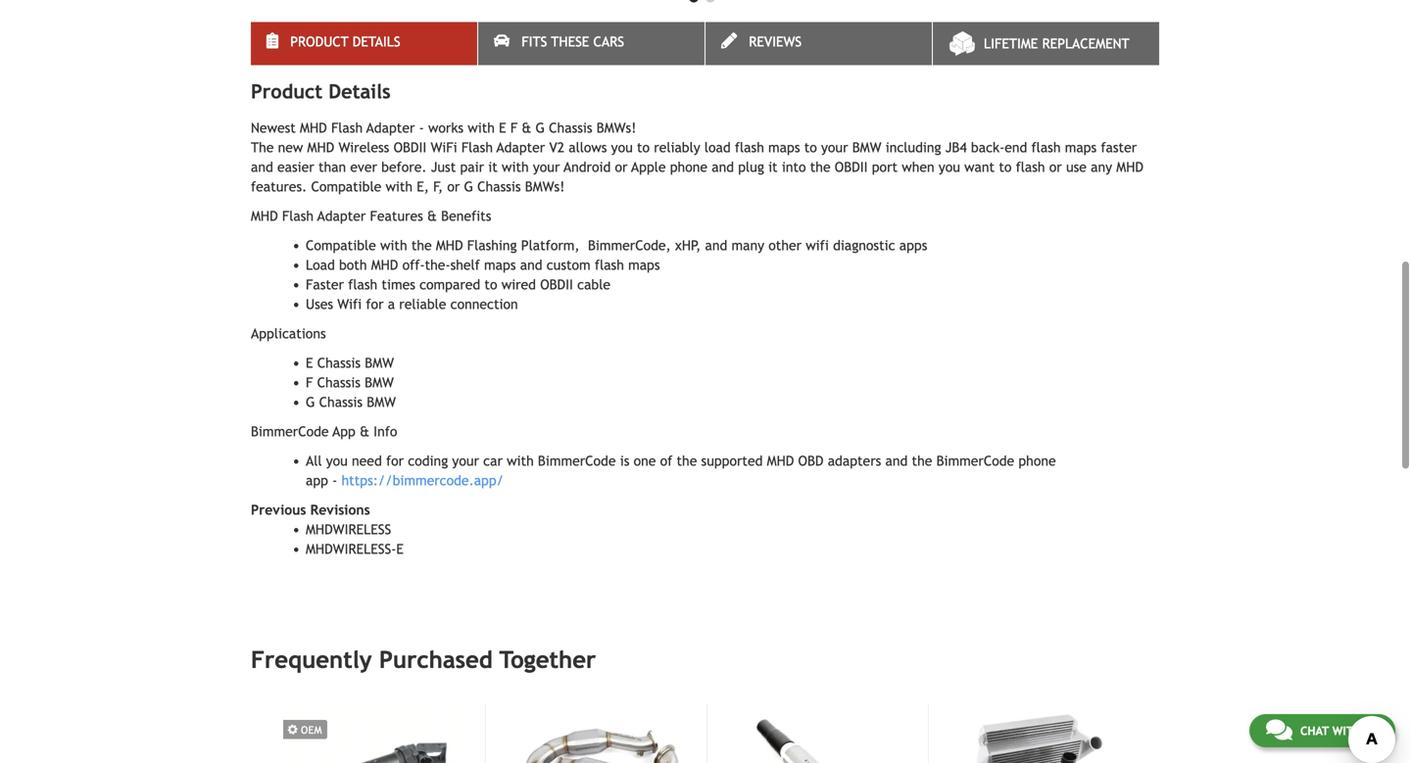 Task type: vqa. For each thing, say whether or not it's contained in the screenshot.
bottommost Adapter
yes



Task type: describe. For each thing, give the bounding box(es) containing it.
revisions
[[310, 503, 370, 518]]

one
[[634, 454, 656, 469]]

mhdwireless-
[[306, 542, 396, 558]]

reviews link
[[706, 22, 932, 65]]

mhd up than
[[307, 140, 335, 156]]

load
[[306, 258, 335, 273]]

the-
[[425, 258, 451, 273]]

the
[[251, 140, 274, 156]]

off-
[[403, 258, 425, 273]]

apple
[[632, 160, 666, 175]]

use
[[1067, 160, 1087, 175]]

2 horizontal spatial your
[[821, 140, 848, 156]]

with inside compatible with the mhd flashing platform,  bimmercode, xhp, and many other wifi diagnostic apps load both mhd off-the-shelf maps and custom flash maps faster flash times compared to wired obdii cable uses wifi for a reliable connection
[[380, 238, 407, 254]]

flashing
[[467, 238, 517, 254]]

reviews
[[749, 34, 802, 50]]

times
[[382, 277, 416, 293]]

pair
[[460, 160, 484, 175]]

2 horizontal spatial or
[[1050, 160, 1062, 175]]

before.
[[382, 160, 427, 175]]

ever
[[350, 160, 377, 175]]

for inside compatible with the mhd flashing platform,  bimmercode, xhp, and many other wifi diagnostic apps load both mhd off-the-shelf maps and custom flash maps faster flash times compared to wired obdii cable uses wifi for a reliable connection
[[366, 297, 384, 312]]

other
[[769, 238, 802, 254]]

wireless
[[339, 140, 390, 156]]

the inside the new mhd wireless obdii wifi flash adapter v2 allows you to reliably load flash maps to your bmw including jb4 back-end flash maps faster and easier than ever before. just pair it with your android or apple phone and plug it into the obdii port when you want to flash or use any mhd features. compatible with e, f, or g chassis bmws!
[[810, 160, 831, 175]]

wifi
[[337, 297, 362, 312]]

easier
[[277, 160, 314, 175]]

plug
[[738, 160, 764, 175]]

comments image
[[1266, 719, 1293, 742]]

benefits
[[441, 209, 492, 224]]

reliable
[[399, 297, 446, 312]]

mhdwireless
[[306, 522, 391, 538]]

replacement
[[1043, 36, 1130, 52]]

chat
[[1301, 724, 1329, 738]]

a
[[388, 297, 395, 312]]

1 horizontal spatial &
[[522, 120, 532, 136]]

https://bimmercode.app/ link
[[342, 473, 504, 489]]

1 horizontal spatial your
[[533, 160, 560, 175]]

platform,  bimmercode,
[[521, 238, 671, 254]]

1 vertical spatial details
[[329, 80, 391, 103]]

car
[[483, 454, 503, 469]]

cars
[[594, 34, 624, 50]]

lifetime replacement link
[[933, 22, 1160, 65]]

uses
[[306, 297, 333, 312]]

xhp,
[[675, 238, 701, 254]]

fits these cars link
[[478, 22, 705, 65]]

vrsf 3 image
[[506, 705, 685, 764]]

e inside e chassis bmw f chassis bmw g chassis bmw
[[306, 356, 313, 371]]

0 vertical spatial g
[[536, 120, 545, 136]]

1 vertical spatial obdii
[[835, 160, 868, 175]]

2 vertical spatial flash
[[282, 209, 314, 224]]

obdii inside compatible with the mhd flashing platform,  bimmercode, xhp, and many other wifi diagnostic apps load both mhd off-the-shelf maps and custom flash maps faster flash times compared to wired obdii cable uses wifi for a reliable connection
[[540, 277, 573, 293]]

the new mhd wireless obdii wifi flash adapter v2 allows you to reliably load flash maps to your bmw including jb4 back-end flash maps faster and easier than ever before. just pair it with your android or apple phone and plug it into the obdii port when you want to flash or use any mhd features. compatible with e, f, or g chassis bmws!
[[251, 140, 1144, 195]]

to down end
[[999, 160, 1012, 175]]

compatible
[[306, 238, 376, 254]]

1 vertical spatial you
[[939, 160, 961, 175]]

mhd up 'the-'
[[436, 238, 463, 254]]

including
[[886, 140, 942, 156]]

-
[[419, 120, 424, 136]]

with down "before."
[[386, 179, 413, 195]]

2 horizontal spatial e
[[499, 120, 506, 136]]

ignition coil with spark plug connector (eldor) image
[[283, 705, 464, 764]]

mhd up new
[[300, 120, 327, 136]]

1 vertical spatial product
[[251, 80, 323, 103]]

2 it from the left
[[769, 160, 778, 175]]

phone inside the new mhd wireless obdii wifi flash adapter v2 allows you to reliably load flash maps to your bmw including jb4 back-end flash maps faster and easier than ever before. just pair it with your android or apple phone and plug it into the obdii port when you want to flash or use any mhd features. compatible with e, f, or g chassis bmws!
[[670, 160, 708, 175]]

flash down both
[[348, 277, 378, 293]]

purchased
[[379, 647, 493, 674]]

frequently purchased together
[[251, 647, 596, 674]]

n-series performance ignition coil - blue image
[[727, 705, 907, 764]]

together
[[500, 647, 596, 674]]

android
[[564, 160, 611, 175]]

chat with us
[[1301, 724, 1379, 738]]

jb4
[[946, 140, 967, 156]]

all you need for coding your car with bimmercode is one of the supported mhd obd adapters and the bimmercode phone app -
[[306, 454, 1056, 489]]

your inside all you need for coding your car with bimmercode is one of the supported mhd obd adapters and the bimmercode phone app -
[[452, 454, 479, 469]]

all
[[306, 454, 322, 469]]

the inside compatible with the mhd flashing platform,  bimmercode, xhp, and many other wifi diagnostic apps load both mhd off-the-shelf maps and custom flash maps faster flash times compared to wired obdii cable uses wifi for a reliable connection
[[412, 238, 432, 254]]

1 horizontal spatial or
[[615, 160, 628, 175]]

1 it from the left
[[488, 160, 498, 175]]

connection
[[451, 297, 518, 312]]

to up "into" at the right of the page
[[805, 140, 817, 156]]

and down the
[[251, 160, 273, 175]]

allows
[[569, 140, 607, 156]]

applications
[[251, 326, 326, 342]]

port
[[872, 160, 898, 175]]

for inside all you need for coding your car with bimmercode is one of the supported mhd obd adapters and the bimmercode phone app -
[[386, 454, 404, 469]]

new
[[278, 140, 303, 156]]

mhd flash adapter features & benefits
[[251, 209, 492, 224]]

end
[[1005, 140, 1028, 156]]

us
[[1365, 724, 1379, 738]]

mhd up the times
[[371, 258, 398, 273]]

works
[[428, 120, 464, 136]]

flash inside the new mhd wireless obdii wifi flash adapter v2 allows you to reliably load flash maps to your bmw including jb4 back-end flash maps faster and easier than ever before. just pair it with your android or apple phone and plug it into the obdii port when you want to flash or use any mhd features. compatible with e, f, or g chassis bmws!
[[462, 140, 493, 156]]

app -
[[306, 473, 338, 489]]

obd
[[798, 454, 824, 469]]

features
[[370, 209, 423, 224]]

reliably
[[654, 140, 701, 156]]

when
[[902, 160, 935, 175]]

faster
[[306, 277, 344, 293]]

e chassis bmw f chassis bmw g chassis bmw
[[306, 356, 396, 410]]

0 vertical spatial bmws!
[[597, 120, 637, 136]]

2 horizontal spatial bimmercode
[[937, 454, 1015, 469]]

product details link
[[251, 22, 477, 65]]

chat with us link
[[1250, 715, 1396, 748]]

phone inside all you need for coding your car with bimmercode is one of the supported mhd obd adapters and the bimmercode phone app -
[[1019, 454, 1056, 469]]

frequently
[[251, 647, 372, 674]]

with right works
[[468, 120, 495, 136]]

f,
[[433, 179, 443, 195]]

load
[[705, 140, 731, 156]]

wifi
[[431, 140, 457, 156]]

1 horizontal spatial f
[[511, 120, 518, 136]]

both
[[339, 258, 367, 273]]

supported
[[701, 454, 763, 469]]



Task type: locate. For each thing, give the bounding box(es) containing it.
0 horizontal spatial phone
[[670, 160, 708, 175]]

need
[[352, 454, 382, 469]]

adapter inside the new mhd wireless obdii wifi flash adapter v2 allows you to reliably load flash maps to your bmw including jb4 back-end flash maps faster and easier than ever before. just pair it with your android or apple phone and plug it into the obdii port when you want to flash or use any mhd features. compatible with e, f, or g chassis bmws!
[[497, 140, 545, 156]]

any
[[1091, 160, 1113, 175]]

2 horizontal spatial flash
[[462, 140, 493, 156]]

0 vertical spatial flash
[[331, 120, 363, 136]]

your left including
[[821, 140, 848, 156]]

compatible with the mhd flashing platform,  bimmercode, xhp, and many other wifi diagnostic apps load both mhd off-the-shelf maps and custom flash maps faster flash times compared to wired obdii cable uses wifi for a reliable connection
[[306, 238, 928, 312]]

your left car
[[452, 454, 479, 469]]

mhd down easier
[[251, 209, 278, 224]]

e inside previous revisions mhdwireless mhdwireless-e
[[396, 542, 404, 558]]

& info
[[360, 424, 397, 440]]

mhd left obd
[[767, 454, 794, 469]]

faster
[[1101, 140, 1137, 156]]

adapter left -
[[367, 120, 415, 136]]

0 horizontal spatial or
[[447, 179, 460, 195]]

with right 'pair' at the left of page
[[502, 160, 529, 175]]

or
[[615, 160, 628, 175], [1050, 160, 1062, 175], [447, 179, 460, 195]]

1 horizontal spatial flash
[[331, 120, 363, 136]]

diagnostic
[[833, 238, 896, 254]]

g down 'pair' at the left of page
[[464, 179, 473, 195]]

with inside all you need for coding your car with bimmercode is one of the supported mhd obd adapters and the bimmercode phone app -
[[507, 454, 534, 469]]

it
[[488, 160, 498, 175], [769, 160, 778, 175]]

want
[[965, 160, 995, 175]]

lifetime replacement
[[984, 36, 1130, 52]]

and up wired
[[520, 258, 543, 273]]

0 vertical spatial you
[[611, 140, 633, 156]]

to up connection
[[485, 277, 497, 293]]

obdii down custom
[[540, 277, 573, 293]]

https://bimmercode.app/
[[342, 473, 504, 489]]

1 vertical spatial for
[[386, 454, 404, 469]]

1 vertical spatial phone
[[1019, 454, 1056, 469]]

0 vertical spatial e
[[499, 120, 506, 136]]

f up bimmercode app & info
[[306, 375, 313, 391]]

obdii up "before."
[[394, 140, 427, 156]]

fits these cars
[[522, 34, 624, 50]]

0 vertical spatial details
[[353, 34, 401, 50]]

product details
[[290, 34, 401, 50], [251, 80, 391, 103]]

the right "into" at the right of the page
[[810, 160, 831, 175]]

is
[[620, 454, 630, 469]]

flash down the platform,  bimmercode,
[[595, 258, 624, 273]]

e,
[[417, 179, 429, 195]]

than
[[319, 160, 346, 175]]

0 horizontal spatial flash
[[282, 209, 314, 224]]

0 horizontal spatial g
[[306, 395, 315, 410]]

0 vertical spatial obdii
[[394, 140, 427, 156]]

1 horizontal spatial phone
[[1019, 454, 1056, 469]]

1 vertical spatial your
[[533, 160, 560, 175]]

flash
[[735, 140, 764, 156], [1032, 140, 1061, 156], [1016, 160, 1046, 175], [595, 258, 624, 273], [348, 277, 378, 293]]

0 vertical spatial product details
[[290, 34, 401, 50]]

0 vertical spatial for
[[366, 297, 384, 312]]

you up apple
[[611, 140, 633, 156]]

flash up plug
[[735, 140, 764, 156]]

0 horizontal spatial bimmercode
[[251, 424, 329, 440]]

0 horizontal spatial &
[[427, 209, 437, 224]]

to
[[637, 140, 650, 156], [805, 140, 817, 156], [999, 160, 1012, 175], [485, 277, 497, 293]]

& right works
[[522, 120, 532, 136]]

of
[[660, 454, 673, 469]]

fits
[[522, 34, 547, 50]]

1 vertical spatial e
[[306, 356, 313, 371]]

0 vertical spatial adapter
[[367, 120, 415, 136]]

many
[[732, 238, 765, 254]]

the right of
[[677, 454, 697, 469]]

0 horizontal spatial bmws!
[[525, 179, 565, 195]]

0 horizontal spatial e
[[306, 356, 313, 371]]

g down fits
[[536, 120, 545, 136]]

these
[[551, 34, 589, 50]]

adapter
[[367, 120, 415, 136], [497, 140, 545, 156], [317, 209, 366, 224]]

0 horizontal spatial f
[[306, 375, 313, 391]]

shelf
[[451, 258, 480, 273]]

2 vertical spatial e
[[396, 542, 404, 558]]

1 vertical spatial flash
[[462, 140, 493, 156]]

chassis inside the new mhd wireless obdii wifi flash adapter v2 allows you to reliably load flash maps to your bmw including jb4 back-end flash maps faster and easier than ever before. just pair it with your android or apple phone and plug it into the obdii port when you want to flash or use any mhd features. compatible with e, f, or g chassis bmws!
[[478, 179, 521, 195]]

and right xhp,
[[705, 238, 728, 254]]

with up "off-"
[[380, 238, 407, 254]]

1 vertical spatial bmws!
[[525, 179, 565, 195]]

e right works
[[499, 120, 506, 136]]

flash
[[331, 120, 363, 136], [462, 140, 493, 156], [282, 209, 314, 224]]

1 vertical spatial &
[[427, 209, 437, 224]]

2 horizontal spatial obdii
[[835, 160, 868, 175]]

you right all
[[326, 454, 348, 469]]

newest mhd flash adapter - works with e f & g chassis bmws!
[[251, 120, 637, 136]]

bmws! down v2
[[525, 179, 565, 195]]

with
[[468, 120, 495, 136], [502, 160, 529, 175], [386, 179, 413, 195], [380, 238, 407, 254], [507, 454, 534, 469], [1333, 724, 1362, 738]]

0 vertical spatial &
[[522, 120, 532, 136]]

maps down flashing
[[484, 258, 516, 273]]

obdii left port
[[835, 160, 868, 175]]

lifetime
[[984, 36, 1038, 52]]

flash up 'pair' at the left of page
[[462, 140, 493, 156]]

2 horizontal spatial g
[[536, 120, 545, 136]]

1 horizontal spatial e
[[396, 542, 404, 558]]

the right adapters
[[912, 454, 933, 469]]

maps down the platform,  bimmercode,
[[628, 258, 660, 273]]

bmws! inside the new mhd wireless obdii wifi flash adapter v2 allows you to reliably load flash maps to your bmw including jb4 back-end flash maps faster and easier than ever before. just pair it with your android or apple phone and plug it into the obdii port when you want to flash or use any mhd features. compatible with e, f, or g chassis bmws!
[[525, 179, 565, 195]]

0 vertical spatial f
[[511, 120, 518, 136]]

1 horizontal spatial for
[[386, 454, 404, 469]]

maps
[[769, 140, 800, 156], [1065, 140, 1097, 156], [484, 258, 516, 273], [628, 258, 660, 273]]

previous
[[251, 503, 306, 518]]

2 vertical spatial obdii
[[540, 277, 573, 293]]

wired
[[502, 277, 536, 293]]

bmws!
[[597, 120, 637, 136], [525, 179, 565, 195]]

2 vertical spatial adapter
[[317, 209, 366, 224]]

previous revisions mhdwireless mhdwireless-e
[[251, 503, 404, 558]]

f inside e chassis bmw f chassis bmw g chassis bmw
[[306, 375, 313, 391]]

1 horizontal spatial g
[[464, 179, 473, 195]]

& down f,
[[427, 209, 437, 224]]

custom
[[547, 258, 591, 273]]

to up apple
[[637, 140, 650, 156]]

compared
[[420, 277, 481, 293]]

1 vertical spatial g
[[464, 179, 473, 195]]

adapters
[[828, 454, 882, 469]]

to inside compatible with the mhd flashing platform,  bimmercode, xhp, and many other wifi diagnostic apps load both mhd off-the-shelf maps and custom flash maps faster flash times compared to wired obdii cable uses wifi for a reliable connection
[[485, 277, 497, 293]]

2 vertical spatial g
[[306, 395, 315, 410]]

v2
[[549, 140, 565, 156]]

vrsf competition hd intercooler upgrade - 7.5 image
[[949, 705, 1128, 764]]

2 horizontal spatial you
[[939, 160, 961, 175]]

it left "into" at the right of the page
[[769, 160, 778, 175]]

and right adapters
[[886, 454, 908, 469]]

1 vertical spatial f
[[306, 375, 313, 391]]

0 horizontal spatial for
[[366, 297, 384, 312]]

bmw inside the new mhd wireless obdii wifi flash adapter v2 allows you to reliably load flash maps to your bmw including jb4 back-end flash maps faster and easier than ever before. just pair it with your android or apple phone and plug it into the obdii port when you want to flash or use any mhd features. compatible with e, f, or g chassis bmws!
[[853, 140, 882, 156]]

0 vertical spatial product
[[290, 34, 349, 50]]

features. compatible
[[251, 179, 382, 195]]

phone
[[670, 160, 708, 175], [1019, 454, 1056, 469]]

the up "off-"
[[412, 238, 432, 254]]

it right 'pair' at the left of page
[[488, 160, 498, 175]]

or right f,
[[447, 179, 460, 195]]

and down load
[[712, 160, 734, 175]]

you inside all you need for coding your car with bimmercode is one of the supported mhd obd adapters and the bimmercode phone app -
[[326, 454, 348, 469]]

apps
[[900, 238, 928, 254]]

0 horizontal spatial your
[[452, 454, 479, 469]]

flash right end
[[1032, 140, 1061, 156]]

0 vertical spatial your
[[821, 140, 848, 156]]

or left apple
[[615, 160, 628, 175]]

chassis
[[549, 120, 593, 136], [478, 179, 521, 195], [317, 356, 361, 371], [317, 375, 361, 391], [319, 395, 363, 410]]

with right car
[[507, 454, 534, 469]]

adapter left v2
[[497, 140, 545, 156]]

1 horizontal spatial you
[[611, 140, 633, 156]]

g inside the new mhd wireless obdii wifi flash adapter v2 allows you to reliably load flash maps to your bmw including jb4 back-end flash maps faster and easier than ever before. just pair it with your android or apple phone and plug it into the obdii port when you want to flash or use any mhd features. compatible with e, f, or g chassis bmws!
[[464, 179, 473, 195]]

the
[[810, 160, 831, 175], [412, 238, 432, 254], [677, 454, 697, 469], [912, 454, 933, 469]]

coding
[[408, 454, 448, 469]]

2 vertical spatial your
[[452, 454, 479, 469]]

details
[[353, 34, 401, 50], [329, 80, 391, 103]]

&
[[522, 120, 532, 136], [427, 209, 437, 224]]

g inside e chassis bmw f chassis bmw g chassis bmw
[[306, 395, 315, 410]]

you down jb4
[[939, 160, 961, 175]]

with left us
[[1333, 724, 1362, 738]]

or left use
[[1050, 160, 1062, 175]]

2 vertical spatial you
[[326, 454, 348, 469]]

mhd inside all you need for coding your car with bimmercode is one of the supported mhd obd adapters and the bimmercode phone app -
[[767, 454, 794, 469]]

1 vertical spatial adapter
[[497, 140, 545, 156]]

product
[[290, 34, 349, 50], [251, 80, 323, 103]]

1 horizontal spatial bmws!
[[597, 120, 637, 136]]

1 vertical spatial product details
[[251, 80, 391, 103]]

e down https://bimmercode.app/ "link"
[[396, 542, 404, 558]]

flash up wireless
[[331, 120, 363, 136]]

0 horizontal spatial obdii
[[394, 140, 427, 156]]

just
[[431, 160, 456, 175]]

for right need
[[386, 454, 404, 469]]

maps up use
[[1065, 140, 1097, 156]]

app
[[333, 424, 356, 440]]

e
[[499, 120, 506, 136], [306, 356, 313, 371], [396, 542, 404, 558]]

1 horizontal spatial it
[[769, 160, 778, 175]]

flash down end
[[1016, 160, 1046, 175]]

1 horizontal spatial obdii
[[540, 277, 573, 293]]

you
[[611, 140, 633, 156], [939, 160, 961, 175], [326, 454, 348, 469]]

bmw
[[853, 140, 882, 156], [365, 356, 394, 371], [365, 375, 394, 391], [367, 395, 396, 410]]

bmws! up allows
[[597, 120, 637, 136]]

1 horizontal spatial bimmercode
[[538, 454, 616, 469]]

and inside all you need for coding your car with bimmercode is one of the supported mhd obd adapters and the bimmercode phone app -
[[886, 454, 908, 469]]

0 horizontal spatial it
[[488, 160, 498, 175]]

back-
[[971, 140, 1005, 156]]

mhd down faster
[[1117, 160, 1144, 175]]

bimmercode app & info
[[251, 424, 397, 440]]

flash down 'features. compatible'
[[282, 209, 314, 224]]

maps up "into" at the right of the page
[[769, 140, 800, 156]]

0 horizontal spatial you
[[326, 454, 348, 469]]

adapter up compatible
[[317, 209, 366, 224]]

f right works
[[511, 120, 518, 136]]

g up bimmercode app & info
[[306, 395, 315, 410]]

for left a at the top
[[366, 297, 384, 312]]

e down applications
[[306, 356, 313, 371]]

cable
[[578, 277, 611, 293]]

wifi
[[806, 238, 829, 254]]

your down v2
[[533, 160, 560, 175]]

0 vertical spatial phone
[[670, 160, 708, 175]]



